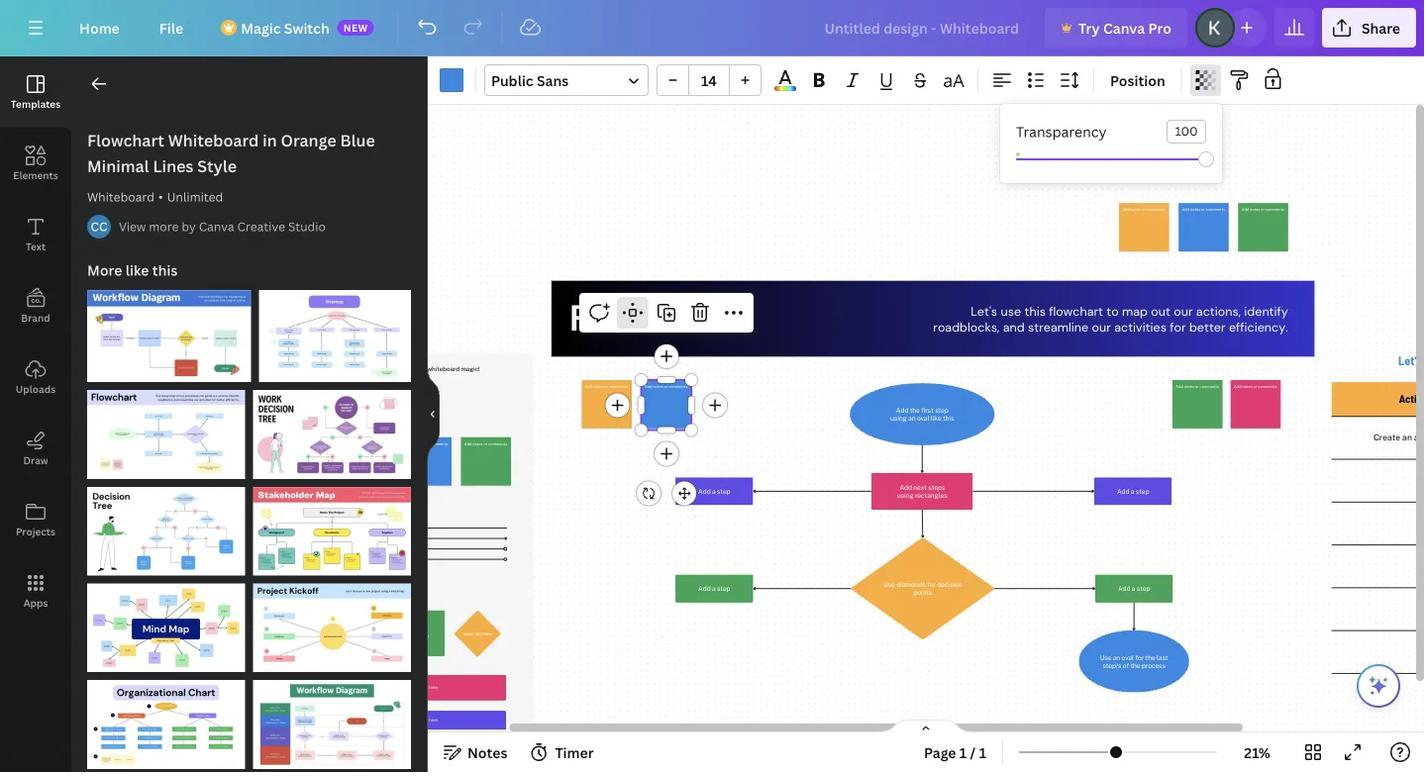 Task type: locate. For each thing, give the bounding box(es) containing it.
1 vertical spatial whiteboard
[[87, 189, 154, 205]]

elements
[[13, 168, 58, 182]]

canva creative studio image
[[87, 215, 111, 239]]

and
[[1003, 319, 1025, 335]]

this right use
[[1025, 304, 1046, 320]]

0 vertical spatial this
[[152, 261, 178, 280]]

1 left /
[[960, 743, 967, 762]]

whiteboard up style
[[168, 130, 259, 151]]

0 horizontal spatial let's
[[971, 304, 997, 320]]

mind map brainstorm whiteboard in colorful style image
[[87, 584, 245, 673]]

0 horizontal spatial canva
[[199, 218, 234, 235]]

1 right /
[[979, 743, 986, 762]]

/
[[970, 743, 976, 762]]

let's left use
[[971, 304, 997, 320]]

decision tree team whiteboard in purple pink green simple colorful style group
[[253, 378, 411, 479]]

1 horizontal spatial 1
[[979, 743, 986, 762]]

home
[[79, 18, 120, 37]]

home link
[[63, 8, 135, 48]]

by
[[182, 218, 196, 235]]

minimal
[[87, 155, 149, 177]]

let's
[[971, 304, 997, 320], [1398, 353, 1422, 368]]

1 horizontal spatial this
[[1025, 304, 1046, 320]]

flow chart whiteboard in red blue basic style image
[[87, 390, 245, 479]]

decision tree team whiteboard in green blue yellow simple colorful style group
[[87, 475, 245, 576]]

templates button
[[0, 56, 71, 128]]

group
[[657, 64, 762, 96]]

let's up action
[[1398, 353, 1422, 368]]

side panel tab list
[[0, 56, 71, 627]]

this
[[152, 261, 178, 280], [1025, 304, 1046, 320]]

1 vertical spatial this
[[1025, 304, 1046, 320]]

this right 'like' on the left top
[[152, 261, 178, 280]]

map
[[1122, 304, 1148, 320]]

public
[[491, 71, 533, 90]]

0 vertical spatial let's
[[971, 304, 997, 320]]

more like this
[[87, 261, 178, 280]]

canva right try
[[1103, 18, 1145, 37]]

flow chart whiteboard in red blue basic style group
[[87, 378, 245, 479]]

decision tree team whiteboard in green blue yellow simple colorful style image
[[87, 487, 245, 576]]

workflow diagram planning whiteboard in purple blue modern professional style image
[[87, 290, 251, 382]]

an
[[1403, 433, 1412, 443]]

pro
[[1148, 18, 1172, 37]]

Transparency text field
[[1168, 121, 1205, 143]]

action
[[1399, 393, 1424, 406]]

canva inside button
[[199, 218, 234, 235]]

text
[[26, 240, 46, 253]]

out
[[1151, 304, 1171, 320]]

org chart whiteboard in yellow red basic style image
[[87, 681, 245, 769]]

stakeholder map team whiteboard in green yellow purple trendy stickers style image
[[253, 487, 411, 576]]

flowchart whiteboard in orange blue minimal lines style
[[87, 130, 375, 177]]

1 vertical spatial let's
[[1398, 353, 1422, 368]]

this for use
[[1025, 304, 1046, 320]]

hide image
[[427, 367, 440, 462]]

1 horizontal spatial canva
[[1103, 18, 1145, 37]]

our
[[1174, 304, 1193, 320], [1092, 319, 1111, 335]]

let's use this flowchart to map out our actions, identify roadblocks, and streamline our activities for better efficiency.
[[933, 304, 1288, 335]]

public sans button
[[484, 64, 649, 96]]

sans
[[537, 71, 569, 90]]

whiteboard inside flowchart whiteboard in orange blue minimal lines style
[[168, 130, 259, 151]]

whiteboard
[[168, 130, 259, 151], [87, 189, 154, 205]]

streamline
[[1028, 319, 1089, 335]]

0 vertical spatial canva
[[1103, 18, 1145, 37]]

for
[[1170, 319, 1186, 335]]

0 vertical spatial whiteboard
[[168, 130, 259, 151]]

elements button
[[0, 128, 71, 199]]

1 1 from the left
[[960, 743, 967, 762]]

#2288e6 image
[[440, 68, 463, 92]]

1 vertical spatial canva
[[199, 218, 234, 235]]

let's 
[[1398, 353, 1424, 368]]

let's for let's use this flowchart to map out our actions, identify roadblocks, and streamline our activities for better efficiency.
[[971, 304, 997, 320]]

templates
[[11, 97, 61, 110]]

position
[[1110, 71, 1165, 90]]

show pages image
[[878, 719, 974, 735]]

draw
[[23, 454, 48, 467]]

view
[[119, 218, 146, 235]]

1
[[960, 743, 967, 762], [979, 743, 986, 762]]

orange
[[281, 130, 336, 151]]

studio
[[288, 218, 326, 235]]

0 horizontal spatial 1
[[960, 743, 967, 762]]

this inside let's use this flowchart to map out our actions, identify roadblocks, and streamline our activities for better efficiency.
[[1025, 304, 1046, 320]]

let's inside let's use this flowchart to map out our actions, identify roadblocks, and streamline our activities for better efficiency.
[[971, 304, 997, 320]]

1 horizontal spatial let's
[[1398, 353, 1422, 368]]

canva
[[1103, 18, 1145, 37], [199, 218, 234, 235]]

org chart whiteboard in yellow red basic style group
[[87, 669, 245, 769]]

draw button
[[0, 413, 71, 484]]

projects
[[16, 525, 55, 538]]

blue
[[340, 130, 375, 151]]

uploads
[[16, 382, 56, 396]]

whiteboard down minimal
[[87, 189, 154, 205]]

page
[[924, 743, 956, 762]]

notes
[[467, 743, 508, 762]]

like
[[126, 261, 149, 280]]

brand
[[21, 311, 50, 324]]

canva right by
[[199, 218, 234, 235]]

our left 'map'
[[1092, 319, 1111, 335]]

new
[[343, 21, 368, 34]]

view more by canva creative studio button
[[119, 217, 326, 237]]

1 horizontal spatial whiteboard
[[168, 130, 259, 151]]

our right out
[[1174, 304, 1193, 320]]

0 horizontal spatial this
[[152, 261, 178, 280]]

more
[[87, 261, 122, 280]]



Task type: vqa. For each thing, say whether or not it's contained in the screenshot.
Share dropdown button
yes



Task type: describe. For each thing, give the bounding box(es) containing it.
try canva pro button
[[1045, 8, 1187, 48]]

actions,
[[1196, 304, 1241, 320]]

share
[[1362, 18, 1400, 37]]

page 1 / 1
[[924, 743, 986, 762]]

style
[[197, 155, 237, 177]]

projects button
[[0, 484, 71, 556]]

21%
[[1244, 743, 1270, 762]]

project kickoff whiteboard in purple red basic style group
[[253, 572, 411, 673]]

#2288e6 image
[[440, 68, 463, 92]]

creative
[[237, 218, 285, 235]]

canva creative studio element
[[87, 215, 111, 239]]

0 horizontal spatial our
[[1092, 319, 1111, 335]]

1 horizontal spatial our
[[1174, 304, 1193, 320]]

color range image
[[775, 86, 796, 91]]

more
[[149, 218, 179, 235]]

workflow diagram planning whiteboard in green red modern professional style group
[[253, 669, 411, 769]]

apps button
[[0, 556, 71, 627]]

file button
[[143, 8, 199, 48]]

notes button
[[436, 737, 515, 769]]

try
[[1079, 18, 1100, 37]]

Design title text field
[[809, 8, 1037, 48]]

public sans
[[491, 71, 569, 90]]

transparency
[[1016, 122, 1107, 141]]

canva inside button
[[1103, 18, 1145, 37]]

identify
[[1244, 304, 1288, 320]]

apps
[[23, 596, 48, 610]]

brand button
[[0, 270, 71, 342]]

share button
[[1322, 8, 1416, 48]]

this for like
[[152, 261, 178, 280]]

magic
[[241, 18, 281, 37]]

in
[[263, 130, 277, 151]]

efficiency.
[[1229, 319, 1288, 335]]

– – number field
[[695, 71, 723, 90]]

text button
[[0, 199, 71, 270]]

try canva pro
[[1079, 18, 1172, 37]]

let's for let's 
[[1398, 353, 1422, 368]]

activities
[[1114, 319, 1167, 335]]

project kickoff whiteboard in purple red basic style image
[[253, 584, 411, 673]]

uploads button
[[0, 342, 71, 413]]

decision tree team whiteboard in purple pink green simple colorful style image
[[253, 390, 411, 479]]

switch
[[284, 18, 329, 37]]

file
[[159, 18, 183, 37]]

unlimited
[[167, 189, 223, 205]]

sitemap whiteboard in green purple basic style image
[[259, 290, 411, 382]]

roadblocks,
[[933, 319, 1000, 335]]

mind map brainstorm whiteboard in colorful style group
[[87, 572, 245, 673]]

main menu bar
[[0, 0, 1424, 56]]

create
[[1374, 433, 1401, 443]]

canva assistant image
[[1367, 674, 1390, 698]]

position button
[[1102, 64, 1173, 96]]

act
[[1414, 433, 1424, 443]]

use
[[1001, 304, 1021, 320]]

stakeholder map team whiteboard in green yellow purple trendy stickers style group
[[253, 475, 411, 576]]

timer
[[555, 743, 594, 762]]

workflow diagram planning whiteboard in purple blue modern professional style group
[[87, 278, 251, 382]]

lines
[[153, 155, 194, 177]]

view more by canva creative studio
[[119, 218, 326, 235]]

21% button
[[1225, 737, 1289, 769]]

flowchart
[[1049, 304, 1103, 320]]

2 1 from the left
[[979, 743, 986, 762]]

workflow diagram planning whiteboard in green red modern professional style image
[[253, 681, 411, 769]]

to
[[1107, 304, 1119, 320]]

0 horizontal spatial whiteboard
[[87, 189, 154, 205]]

magic switch
[[241, 18, 329, 37]]

sitemap whiteboard in green purple basic style group
[[259, 278, 411, 382]]

better
[[1189, 319, 1226, 335]]

flowchart
[[87, 130, 164, 151]]

timer button
[[523, 737, 602, 769]]

create an act
[[1374, 433, 1424, 443]]



